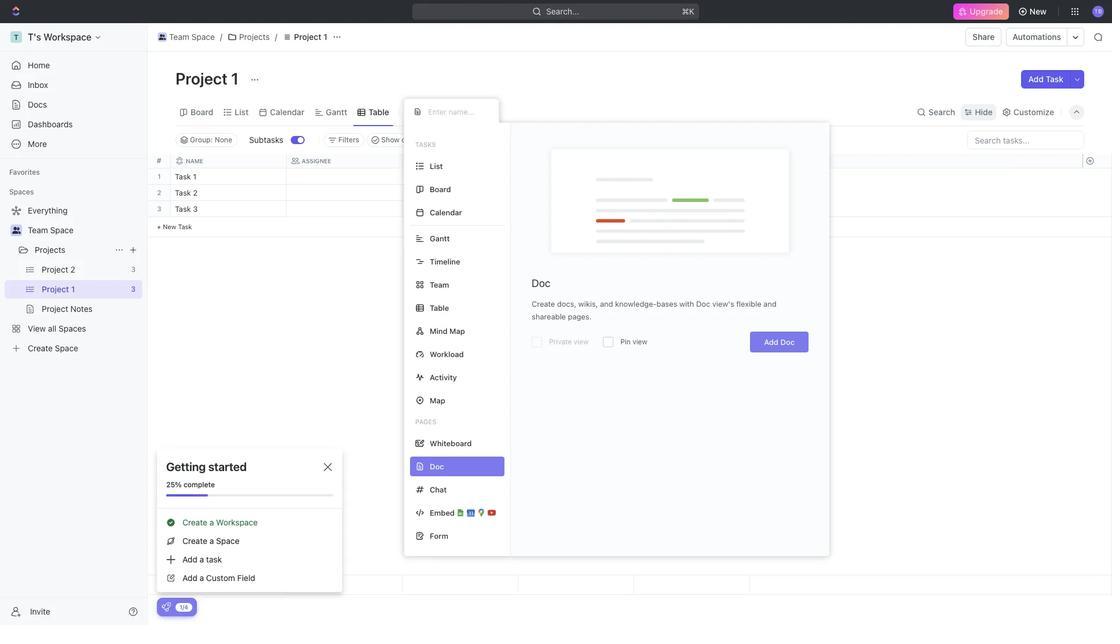 Task type: vqa. For each thing, say whether or not it's contained in the screenshot.
25% complete
yes



Task type: locate. For each thing, give the bounding box(es) containing it.
calendar up the subtasks button
[[270, 107, 305, 117]]

‎task down '‎task 1'
[[175, 188, 191, 198]]

2 vertical spatial doc
[[781, 338, 795, 347]]

1 vertical spatial space
[[50, 225, 74, 235]]

to do cell for ‎task 2
[[403, 185, 519, 200]]

0 horizontal spatial view
[[574, 338, 589, 346]]

row group
[[148, 169, 171, 238], [171, 169, 750, 238], [1083, 169, 1112, 238], [1083, 576, 1112, 595]]

1 view from the left
[[574, 338, 589, 346]]

board
[[191, 107, 213, 117], [430, 185, 451, 194]]

set priority element for 3
[[633, 202, 650, 219]]

onboarding checklist button image
[[162, 603, 171, 612]]

1 vertical spatial to
[[410, 206, 419, 213]]

1 horizontal spatial and
[[764, 300, 777, 309]]

‎task 1
[[175, 172, 197, 181]]

1 vertical spatial task
[[175, 205, 191, 214]]

1 horizontal spatial map
[[450, 326, 465, 336]]

create for create a space
[[182, 536, 207, 546]]

2 vertical spatial space
[[216, 536, 239, 546]]

and
[[600, 300, 613, 309], [764, 300, 777, 309]]

1 horizontal spatial 3
[[193, 205, 198, 214]]

0 horizontal spatial team space link
[[28, 221, 140, 240]]

3
[[193, 205, 198, 214], [157, 205, 161, 213]]

project 1 inside project 1 link
[[294, 32, 327, 42]]

task 3
[[175, 205, 198, 214]]

task down task 3
[[178, 223, 192, 231]]

close image
[[324, 463, 332, 472]]

a
[[210, 518, 214, 528], [210, 536, 214, 546], [200, 555, 204, 565], [200, 574, 204, 583]]

list inside list link
[[235, 107, 249, 117]]

team inside sidebar navigation
[[28, 225, 48, 235]]

1 to do cell from the top
[[403, 185, 519, 200]]

0 vertical spatial projects
[[239, 32, 270, 42]]

1 horizontal spatial team space
[[169, 32, 215, 42]]

2 for 1
[[157, 189, 161, 196]]

0 vertical spatial board
[[191, 107, 213, 117]]

do for 3
[[420, 206, 430, 213]]

create a workspace
[[182, 518, 258, 528]]

do up timeline
[[420, 206, 430, 213]]

0 horizontal spatial table
[[369, 107, 389, 117]]

show closed
[[381, 136, 424, 144]]

team space
[[169, 32, 215, 42], [28, 225, 74, 235]]

favorites button
[[5, 166, 44, 180]]

upgrade link
[[954, 3, 1009, 20]]

1 vertical spatial calendar
[[430, 208, 462, 217]]

sidebar navigation
[[0, 23, 148, 626]]

list up the subtasks button
[[235, 107, 249, 117]]

0 vertical spatial ‎task
[[175, 172, 191, 181]]

2 to from the top
[[410, 206, 419, 213]]

new
[[1030, 6, 1047, 16], [163, 223, 176, 231]]

0 horizontal spatial space
[[50, 225, 74, 235]]

shareable
[[532, 312, 566, 322]]

1 horizontal spatial space
[[192, 32, 215, 42]]

1 vertical spatial project
[[176, 69, 228, 88]]

team space link
[[155, 30, 218, 44], [28, 221, 140, 240]]

team
[[169, 32, 189, 42], [28, 225, 48, 235], [430, 280, 449, 289]]

create a space
[[182, 536, 239, 546]]

1 vertical spatial list
[[430, 161, 443, 171]]

to do
[[410, 189, 430, 197], [410, 206, 430, 213]]

dashboards link
[[5, 115, 143, 134]]

0 horizontal spatial calendar
[[270, 107, 305, 117]]

1 vertical spatial new
[[163, 223, 176, 231]]

1 horizontal spatial projects
[[239, 32, 270, 42]]

0 vertical spatial table
[[369, 107, 389, 117]]

‎task 2
[[175, 188, 198, 198]]

set priority element for 2
[[633, 185, 650, 203]]

25% complete
[[166, 481, 215, 490]]

new inside button
[[1030, 6, 1047, 16]]

tree inside sidebar navigation
[[5, 202, 143, 358]]

0 vertical spatial calendar
[[270, 107, 305, 117]]

1 vertical spatial user group image
[[12, 227, 21, 234]]

0 vertical spatial list
[[235, 107, 249, 117]]

started
[[208, 461, 247, 474]]

1 vertical spatial to do
[[410, 206, 430, 213]]

‎task
[[175, 172, 191, 181], [175, 188, 191, 198]]

set priority image
[[633, 202, 650, 219]]

2 set priority image from the top
[[633, 185, 650, 203]]

2 vertical spatial task
[[178, 223, 192, 231]]

0 horizontal spatial user group image
[[12, 227, 21, 234]]

1 vertical spatial team space
[[28, 225, 74, 235]]

1 vertical spatial map
[[430, 396, 445, 405]]

⌘k
[[682, 6, 695, 16]]

view button
[[404, 98, 441, 126]]

home link
[[5, 56, 143, 75]]

2 horizontal spatial doc
[[781, 338, 795, 347]]

grid
[[148, 154, 1112, 596]]

1 horizontal spatial /
[[275, 32, 277, 42]]

‎task for ‎task 2
[[175, 188, 191, 198]]

add for add task
[[1029, 74, 1044, 84]]

automations
[[1013, 32, 1061, 42]]

to do for ‎task 2
[[410, 189, 430, 197]]

calendar up timeline
[[430, 208, 462, 217]]

2 up task 3
[[193, 188, 198, 198]]

new up automations
[[1030, 6, 1047, 16]]

do for 2
[[420, 189, 430, 197]]

and right flexible
[[764, 300, 777, 309]]

task
[[1046, 74, 1064, 84], [175, 205, 191, 214], [178, 223, 192, 231]]

1 ‎task from the top
[[175, 172, 191, 181]]

share
[[973, 32, 995, 42]]

2 to do cell from the top
[[403, 201, 519, 217]]

0 horizontal spatial project 1
[[176, 69, 242, 88]]

1
[[324, 32, 327, 42], [231, 69, 239, 88], [193, 172, 197, 181], [158, 173, 161, 180]]

press space to select this row. row containing 2
[[148, 185, 171, 201]]

0 vertical spatial projects link
[[225, 30, 273, 44]]

task inside button
[[1046, 74, 1064, 84]]

task for add task
[[1046, 74, 1064, 84]]

1 horizontal spatial table
[[430, 303, 449, 313]]

3 set priority element from the top
[[633, 202, 650, 219]]

table up show
[[369, 107, 389, 117]]

row
[[171, 154, 750, 169]]

add for add doc
[[764, 338, 779, 347]]

0 vertical spatial user group image
[[159, 34, 166, 40]]

1 horizontal spatial new
[[1030, 6, 1047, 16]]

project 1 link
[[280, 30, 330, 44]]

press space to select this row. row containing 1
[[148, 169, 171, 185]]

a down add a task
[[200, 574, 204, 583]]

0 horizontal spatial 2
[[157, 189, 161, 196]]

subtasks
[[249, 135, 283, 145]]

gantt left the table link
[[326, 107, 347, 117]]

a for task
[[200, 555, 204, 565]]

field
[[237, 574, 255, 583]]

1 horizontal spatial doc
[[696, 300, 710, 309]]

1 vertical spatial team
[[28, 225, 48, 235]]

team space link inside tree
[[28, 221, 140, 240]]

list
[[235, 107, 249, 117], [430, 161, 443, 171]]

customize
[[1014, 107, 1054, 117]]

2 to do from the top
[[410, 206, 430, 213]]

space
[[192, 32, 215, 42], [50, 225, 74, 235], [216, 536, 239, 546]]

2 vertical spatial team
[[430, 280, 449, 289]]

a left task
[[200, 555, 204, 565]]

1 horizontal spatial list
[[430, 161, 443, 171]]

create up create a space
[[182, 518, 207, 528]]

0 vertical spatial to do
[[410, 189, 430, 197]]

1 horizontal spatial team
[[169, 32, 189, 42]]

3 left task 3
[[157, 205, 161, 213]]

row group containing ‎task 1
[[171, 169, 750, 238]]

bases
[[657, 300, 678, 309]]

press space to select this row. row containing task 3
[[171, 201, 750, 219]]

add inside button
[[1029, 74, 1044, 84]]

2
[[193, 188, 198, 198], [157, 189, 161, 196]]

2 left ‎task 2 on the left of the page
[[157, 189, 161, 196]]

search...
[[547, 6, 580, 16]]

new inside grid
[[163, 223, 176, 231]]

press space to select this row. row containing 3
[[148, 201, 171, 217]]

table up mind
[[430, 303, 449, 313]]

add doc
[[764, 338, 795, 347]]

show closed button
[[367, 133, 429, 147]]

gantt link
[[324, 104, 347, 120]]

2 inside 1 2 3
[[157, 189, 161, 196]]

0 vertical spatial team
[[169, 32, 189, 42]]

0 horizontal spatial list
[[235, 107, 249, 117]]

1 to from the top
[[410, 189, 419, 197]]

a up create a space
[[210, 518, 214, 528]]

board down tasks
[[430, 185, 451, 194]]

view right private on the bottom of the page
[[574, 338, 589, 346]]

set priority image
[[633, 169, 650, 187], [633, 185, 650, 203]]

1 vertical spatial doc
[[696, 300, 710, 309]]

knowledge-
[[615, 300, 657, 309]]

0 vertical spatial task
[[1046, 74, 1064, 84]]

0 horizontal spatial project
[[176, 69, 228, 88]]

0 vertical spatial to do cell
[[403, 185, 519, 200]]

0 vertical spatial map
[[450, 326, 465, 336]]

a up task
[[210, 536, 214, 546]]

view button
[[404, 104, 441, 120]]

calendar link
[[268, 104, 305, 120]]

tasks
[[415, 141, 436, 148]]

1 vertical spatial ‎task
[[175, 188, 191, 198]]

map down activity
[[430, 396, 445, 405]]

0 horizontal spatial /
[[220, 32, 222, 42]]

row group containing 1 2 3
[[148, 169, 171, 238]]

a for space
[[210, 536, 214, 546]]

space inside tree
[[50, 225, 74, 235]]

1 do from the top
[[420, 189, 430, 197]]

favorites
[[9, 168, 40, 177]]

flexible
[[736, 300, 762, 309]]

table
[[369, 107, 389, 117], [430, 303, 449, 313]]

1 2 3
[[157, 173, 161, 213]]

0 vertical spatial to
[[410, 189, 419, 197]]

view right the pin
[[633, 338, 648, 346]]

calendar
[[270, 107, 305, 117], [430, 208, 462, 217]]

do
[[420, 189, 430, 197], [420, 206, 430, 213]]

0 horizontal spatial team
[[28, 225, 48, 235]]

doc
[[532, 278, 551, 290], [696, 300, 710, 309], [781, 338, 795, 347]]

gantt
[[326, 107, 347, 117], [430, 234, 450, 243]]

0 vertical spatial new
[[1030, 6, 1047, 16]]

0 horizontal spatial new
[[163, 223, 176, 231]]

task down ‎task 2 on the left of the page
[[175, 205, 191, 214]]

1 set priority image from the top
[[633, 169, 650, 187]]

gantt up timeline
[[430, 234, 450, 243]]

hide button
[[961, 104, 996, 120]]

press space to select this row. row
[[148, 169, 171, 185], [171, 169, 750, 187], [148, 185, 171, 201], [171, 185, 750, 203], [148, 201, 171, 217], [171, 201, 750, 219], [171, 576, 750, 596]]

1 set priority element from the top
[[633, 169, 650, 187]]

new button
[[1014, 2, 1054, 21]]

0 horizontal spatial board
[[191, 107, 213, 117]]

show
[[381, 136, 400, 144]]

2 view from the left
[[633, 338, 648, 346]]

1 horizontal spatial team space link
[[155, 30, 218, 44]]

create up shareable
[[532, 300, 555, 309]]

user group image inside "team space" link
[[159, 34, 166, 40]]

team space inside tree
[[28, 225, 74, 235]]

and right wikis,
[[600, 300, 613, 309]]

private
[[549, 338, 572, 346]]

closed
[[402, 136, 424, 144]]

0 vertical spatial doc
[[532, 278, 551, 290]]

create inside create docs, wikis, and knowledge-bases with doc view's flexible and shareable pages.
[[532, 300, 555, 309]]

1 horizontal spatial view
[[633, 338, 648, 346]]

new down task 3
[[163, 223, 176, 231]]

0 horizontal spatial team space
[[28, 225, 74, 235]]

0 vertical spatial project 1
[[294, 32, 327, 42]]

create
[[532, 300, 555, 309], [182, 518, 207, 528], [182, 536, 207, 546]]

0 horizontal spatial projects link
[[35, 241, 110, 260]]

pin
[[621, 338, 631, 346]]

2 horizontal spatial space
[[216, 536, 239, 546]]

1 and from the left
[[600, 300, 613, 309]]

0 horizontal spatial and
[[600, 300, 613, 309]]

map right mind
[[450, 326, 465, 336]]

2 inside the press space to select this row. row
[[193, 188, 198, 198]]

‎task up ‎task 2 on the left of the page
[[175, 172, 191, 181]]

task up customize
[[1046, 74, 1064, 84]]

1 vertical spatial to do cell
[[403, 201, 519, 217]]

1 horizontal spatial project 1
[[294, 32, 327, 42]]

search button
[[914, 104, 959, 120]]

1 horizontal spatial 2
[[193, 188, 198, 198]]

docs,
[[557, 300, 577, 309]]

1 horizontal spatial calendar
[[430, 208, 462, 217]]

add
[[1029, 74, 1044, 84], [764, 338, 779, 347], [182, 555, 197, 565], [182, 574, 197, 583]]

create docs, wikis, and knowledge-bases with doc view's flexible and shareable pages.
[[532, 300, 777, 322]]

subtasks button
[[245, 131, 291, 149]]

2 ‎task from the top
[[175, 188, 191, 198]]

view for private view
[[574, 338, 589, 346]]

press space to select this row. row containing ‎task 1
[[171, 169, 750, 187]]

1 vertical spatial projects
[[35, 245, 65, 255]]

1 to do from the top
[[410, 189, 430, 197]]

3 down ‎task 2 on the left of the page
[[193, 205, 198, 214]]

getting
[[166, 461, 206, 474]]

1 vertical spatial gantt
[[430, 234, 450, 243]]

0 vertical spatial gantt
[[326, 107, 347, 117]]

1 vertical spatial do
[[420, 206, 430, 213]]

create up add a task
[[182, 536, 207, 546]]

3 inside the press space to select this row. row
[[193, 205, 198, 214]]

tree containing team space
[[5, 202, 143, 358]]

0 vertical spatial do
[[420, 189, 430, 197]]

tree
[[5, 202, 143, 358]]

2 vertical spatial create
[[182, 536, 207, 546]]

docs
[[28, 100, 47, 109]]

to do cell
[[403, 185, 519, 200], [403, 201, 519, 217]]

user group image
[[159, 34, 166, 40], [12, 227, 21, 234]]

1 vertical spatial team space link
[[28, 221, 140, 240]]

view
[[574, 338, 589, 346], [633, 338, 648, 346]]

board left list link
[[191, 107, 213, 117]]

pin view
[[621, 338, 648, 346]]

2 set priority element from the top
[[633, 185, 650, 203]]

0 horizontal spatial projects
[[35, 245, 65, 255]]

1 horizontal spatial project
[[294, 32, 321, 42]]

1 vertical spatial create
[[182, 518, 207, 528]]

set priority element
[[633, 169, 650, 187], [633, 185, 650, 203], [633, 202, 650, 219]]

task for new task
[[178, 223, 192, 231]]

2 do from the top
[[420, 206, 430, 213]]

do down tasks
[[420, 189, 430, 197]]

1 horizontal spatial board
[[430, 185, 451, 194]]

1 horizontal spatial user group image
[[159, 34, 166, 40]]

cell
[[287, 169, 403, 184], [403, 169, 519, 184], [519, 169, 634, 184], [287, 185, 403, 200], [519, 185, 634, 200], [287, 201, 403, 217], [519, 201, 634, 217]]

0 vertical spatial create
[[532, 300, 555, 309]]

list down tasks
[[430, 161, 443, 171]]



Task type: describe. For each thing, give the bounding box(es) containing it.
to do for task 3
[[410, 206, 430, 213]]

table link
[[366, 104, 389, 120]]

onboarding checklist button element
[[162, 603, 171, 612]]

#
[[157, 156, 161, 165]]

to do cell for task 3
[[403, 201, 519, 217]]

0 horizontal spatial gantt
[[326, 107, 347, 117]]

0 horizontal spatial map
[[430, 396, 445, 405]]

workspace
[[216, 518, 258, 528]]

wikis,
[[579, 300, 598, 309]]

hide
[[975, 107, 993, 117]]

1 / from the left
[[220, 32, 222, 42]]

inbox link
[[5, 76, 143, 94]]

create for create a workspace
[[182, 518, 207, 528]]

view
[[419, 107, 437, 117]]

press space to select this row. row containing ‎task 2
[[171, 185, 750, 203]]

add task button
[[1022, 70, 1071, 89]]

0 vertical spatial team space
[[169, 32, 215, 42]]

projects inside sidebar navigation
[[35, 245, 65, 255]]

user group image inside tree
[[12, 227, 21, 234]]

25%
[[166, 481, 182, 490]]

1 vertical spatial projects link
[[35, 241, 110, 260]]

create for create docs, wikis, and knowledge-bases with doc view's flexible and shareable pages.
[[532, 300, 555, 309]]

custom
[[206, 574, 235, 583]]

0 horizontal spatial 3
[[157, 205, 161, 213]]

workload
[[430, 350, 464, 359]]

2 for ‎task
[[193, 188, 198, 198]]

1 vertical spatial project 1
[[176, 69, 242, 88]]

set priority element for 1
[[633, 169, 650, 187]]

task inside the press space to select this row. row
[[175, 205, 191, 214]]

dashboards
[[28, 119, 73, 129]]

to for ‎task 2
[[410, 189, 419, 197]]

view for pin view
[[633, 338, 648, 346]]

add task
[[1029, 74, 1064, 84]]

set priority image for ‎task 2
[[633, 185, 650, 203]]

list link
[[232, 104, 249, 120]]

0 vertical spatial team space link
[[155, 30, 218, 44]]

mind
[[430, 326, 448, 336]]

inbox
[[28, 80, 48, 90]]

with
[[680, 300, 694, 309]]

add for add a custom field
[[182, 574, 197, 583]]

Search tasks... text field
[[968, 132, 1084, 149]]

grid containing ‎task 1
[[148, 154, 1112, 596]]

share button
[[966, 28, 1002, 46]]

1 vertical spatial board
[[430, 185, 451, 194]]

form
[[430, 532, 448, 541]]

pages
[[415, 418, 436, 426]]

1 inside project 1 link
[[324, 32, 327, 42]]

a for workspace
[[210, 518, 214, 528]]

set priority image for ‎task 1
[[633, 169, 650, 187]]

mind map
[[430, 326, 465, 336]]

2 and from the left
[[764, 300, 777, 309]]

task
[[206, 555, 222, 565]]

1 inside 1 2 3
[[158, 173, 161, 180]]

1 inside the press space to select this row. row
[[193, 172, 197, 181]]

spaces
[[9, 188, 34, 196]]

home
[[28, 60, 50, 70]]

customize button
[[999, 104, 1058, 120]]

a for custom
[[200, 574, 204, 583]]

Enter name... field
[[427, 107, 490, 117]]

2 / from the left
[[275, 32, 277, 42]]

new for new task
[[163, 223, 176, 231]]

0 horizontal spatial doc
[[532, 278, 551, 290]]

board link
[[188, 104, 213, 120]]

complete
[[184, 481, 215, 490]]

pages.
[[568, 312, 592, 322]]

invite
[[30, 607, 50, 617]]

1 horizontal spatial gantt
[[430, 234, 450, 243]]

whiteboard
[[430, 439, 472, 448]]

1 vertical spatial table
[[430, 303, 449, 313]]

docs link
[[5, 96, 143, 114]]

activity
[[430, 373, 457, 382]]

doc inside create docs, wikis, and knowledge-bases with doc view's flexible and shareable pages.
[[696, 300, 710, 309]]

timeline
[[430, 257, 460, 266]]

add a task
[[182, 555, 222, 565]]

add a custom field
[[182, 574, 255, 583]]

embed
[[430, 508, 455, 518]]

new for new
[[1030, 6, 1047, 16]]

private view
[[549, 338, 589, 346]]

to for task 3
[[410, 206, 419, 213]]

2 horizontal spatial team
[[430, 280, 449, 289]]

search
[[929, 107, 955, 117]]

add for add a task
[[182, 555, 197, 565]]

0 vertical spatial project
[[294, 32, 321, 42]]

chat
[[430, 485, 447, 494]]

upgrade
[[970, 6, 1003, 16]]

0 vertical spatial space
[[192, 32, 215, 42]]

‎task for ‎task 1
[[175, 172, 191, 181]]

1 horizontal spatial projects link
[[225, 30, 273, 44]]

view's
[[712, 300, 734, 309]]

1/4
[[180, 604, 188, 611]]

automations button
[[1007, 28, 1067, 46]]

new task
[[163, 223, 192, 231]]

getting started
[[166, 461, 247, 474]]



